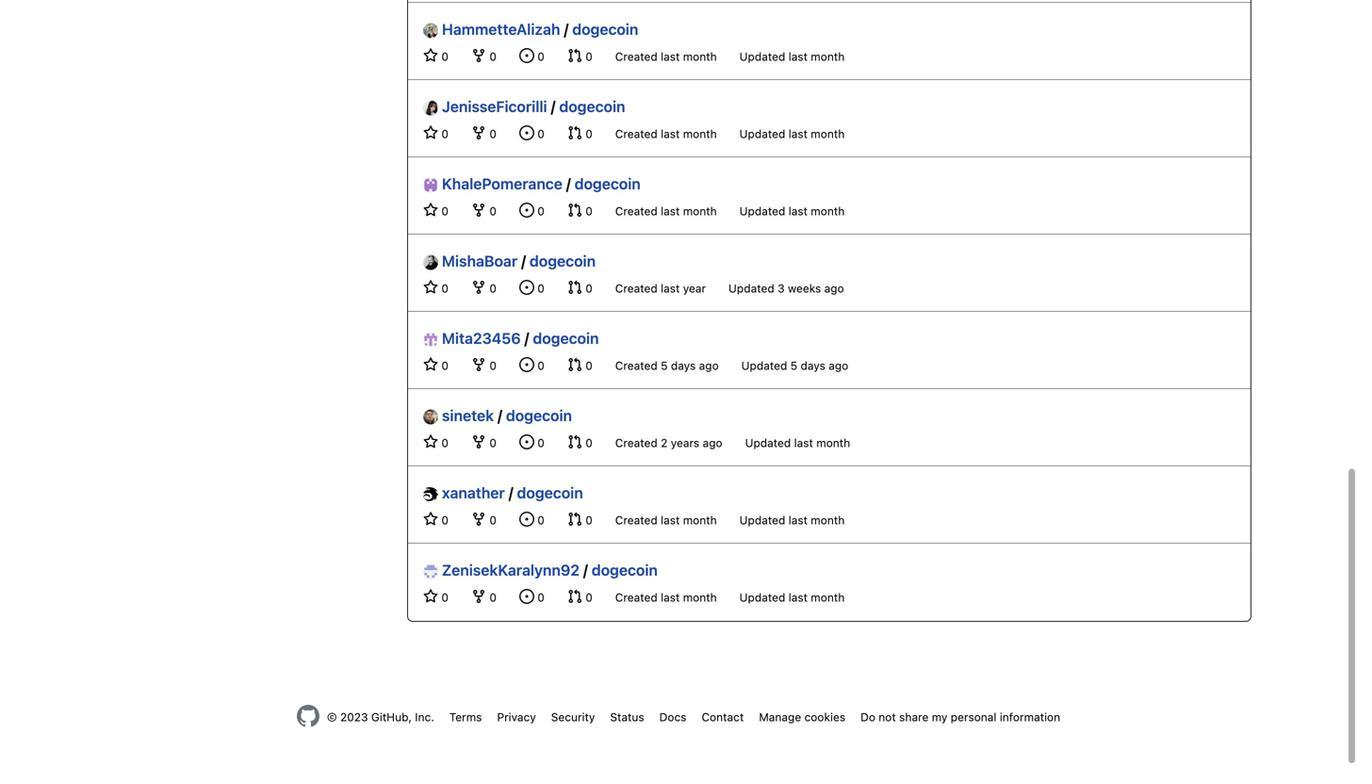 Task type: describe. For each thing, give the bounding box(es) containing it.
repo forked image for hammettealizah
[[471, 48, 486, 63]]

updated for mishaboar
[[729, 282, 774, 295]]

star image for khalepomerance
[[423, 203, 438, 218]]

5 for updated
[[791, 359, 797, 372]]

updated last month for hammettealizah
[[740, 50, 845, 63]]

ago for created 2 years ago
[[703, 436, 723, 450]]

star image for xanather
[[423, 512, 438, 527]]

issue opened image for mishaboar
[[519, 280, 534, 295]]

created 5 days ago
[[615, 359, 719, 372]]

/ dogecoin for mita23456
[[525, 329, 599, 347]]

updated last month for zenisekkaralynn92
[[740, 591, 845, 604]]

@khalepomerance image
[[423, 178, 438, 193]]

updated last month for xanather
[[740, 514, 845, 527]]

ago for created 5 days ago
[[699, 359, 719, 372]]

updated last month for jenisseficorilli
[[740, 127, 845, 140]]

/ for sinetek
[[498, 407, 502, 425]]

/ dogecoin for khalepomerance
[[566, 175, 641, 193]]

dogecoin for sinetek
[[506, 407, 572, 425]]

issue opened image for zenisekkaralynn92
[[519, 589, 534, 604]]

manage
[[759, 711, 801, 724]]

contact link
[[702, 711, 744, 724]]

dogecoin for zenisekkaralynn92
[[592, 561, 658, 579]]

contact
[[702, 711, 744, 724]]

updated for zenisekkaralynn92
[[740, 591, 785, 604]]

repo forked image for mita23456
[[471, 357, 486, 372]]

/ for jenisseficorilli
[[551, 98, 556, 115]]

@zenisekkaralynn92 image
[[423, 564, 438, 579]]

repo forked image for khalepomerance
[[471, 203, 486, 218]]

star image for sinetek
[[423, 435, 438, 450]]

privacy link
[[497, 711, 536, 724]]

docs link
[[659, 711, 687, 724]]

updated 5 days ago
[[741, 359, 849, 372]]

star image for zenisekkaralynn92
[[423, 589, 438, 604]]

mishaboar
[[442, 252, 518, 270]]

issue opened image for khalepomerance
[[519, 203, 534, 218]]

dogecoin for xanather
[[517, 484, 583, 502]]

sinetek
[[442, 407, 494, 425]]

updated 3 weeks ago
[[729, 282, 844, 295]]

repo forked image for xanather
[[471, 512, 486, 527]]

5 for created
[[661, 359, 668, 372]]

2023
[[340, 711, 368, 724]]

dogecoin link for jenisseficorilli
[[559, 98, 625, 115]]

updated for mita23456
[[741, 359, 787, 372]]

status link
[[610, 711, 644, 724]]

mita23456 link
[[423, 327, 521, 350]]

dogecoin link for mita23456
[[533, 329, 599, 347]]

3
[[778, 282, 785, 295]]

star image for mishaboar
[[423, 280, 438, 295]]

created for jenisseficorilli
[[615, 127, 658, 140]]

do not share my personal information button
[[861, 709, 1060, 726]]

dogecoin for mita23456
[[533, 329, 599, 347]]

days for created
[[671, 359, 696, 372]]

mita23456
[[442, 329, 521, 347]]

updated last month for khalepomerance
[[740, 205, 845, 218]]

created last month for hammettealizah
[[615, 50, 717, 63]]

repo forked image for zenisekkaralynn92
[[471, 589, 486, 604]]

cookies
[[805, 711, 846, 724]]

/ dogecoin for mishaboar
[[521, 252, 596, 270]]

created for xanather
[[615, 514, 658, 527]]

manage cookies
[[759, 711, 846, 724]]

/ dogecoin for sinetek
[[498, 407, 572, 425]]

/ for zenisekkaralynn92
[[583, 561, 588, 579]]

created for mishaboar
[[615, 282, 658, 295]]

/ dogecoin for zenisekkaralynn92
[[583, 561, 658, 579]]

dogecoin link for xanather
[[517, 484, 583, 502]]

repo forked image for sinetek
[[471, 435, 486, 450]]

dogecoin for mishaboar
[[530, 252, 596, 270]]

git pull request image for zenisekkaralynn92
[[567, 589, 582, 604]]

ago for updated 5 days ago
[[829, 359, 849, 372]]

repo forked image for mishaboar
[[471, 280, 486, 295]]

©
[[327, 711, 337, 724]]

dogecoin link for khalepomerance
[[575, 175, 641, 193]]

my
[[932, 711, 948, 724]]

git pull request image for khalepomerance
[[567, 203, 582, 218]]

@hammettealizah image
[[423, 23, 438, 38]]

manage cookies button
[[759, 709, 846, 726]]

/ for hammettealizah
[[564, 20, 569, 38]]

days for updated
[[801, 359, 826, 372]]

created last month for khalepomerance
[[615, 205, 717, 218]]

ago for updated 3 weeks ago
[[824, 282, 844, 295]]

do
[[861, 711, 876, 724]]

sinetek link
[[423, 404, 494, 427]]

dogecoin link for zenisekkaralynn92
[[592, 561, 658, 579]]

created for mita23456
[[615, 359, 658, 372]]

issue opened image for xanather
[[519, 512, 534, 527]]

created last month for jenisseficorilli
[[615, 127, 717, 140]]

zenisekkaralynn92 link
[[423, 559, 580, 582]]

updated for hammettealizah
[[740, 50, 785, 63]]

security link
[[551, 711, 595, 724]]

updated for khalepomerance
[[740, 205, 785, 218]]

created last month for xanather
[[615, 514, 717, 527]]

git pull request image for jenisseficorilli
[[567, 125, 582, 140]]

/ for khalepomerance
[[566, 175, 571, 193]]

updated for jenisseficorilli
[[740, 127, 785, 140]]

© 2023 github, inc.
[[327, 711, 434, 724]]



Task type: locate. For each thing, give the bounding box(es) containing it.
4 issue opened image from the top
[[519, 435, 534, 450]]

2 days from the left
[[801, 359, 826, 372]]

1 repo forked image from the top
[[471, 203, 486, 218]]

star image
[[423, 125, 438, 140], [423, 280, 438, 295], [423, 435, 438, 450], [423, 512, 438, 527]]

5 created from the top
[[615, 359, 658, 372]]

star image for mita23456
[[423, 357, 438, 372]]

days
[[671, 359, 696, 372], [801, 359, 826, 372]]

repo forked image down khalepomerance link
[[471, 203, 486, 218]]

git pull request image
[[567, 48, 582, 63], [567, 357, 582, 372], [567, 435, 582, 450]]

ago right weeks
[[824, 282, 844, 295]]

xanather
[[442, 484, 505, 502]]

docs
[[659, 711, 687, 724]]

3 issue opened image from the top
[[519, 357, 534, 372]]

security
[[551, 711, 595, 724]]

0 vertical spatial issue opened image
[[519, 203, 534, 218]]

@jenisseficorilli image
[[423, 100, 438, 115]]

issue opened image up mita23456
[[519, 280, 534, 295]]

updated for xanather
[[740, 514, 785, 527]]

khalepomerance
[[442, 175, 563, 193]]

/ right hammettealizah
[[564, 20, 569, 38]]

repo forked image down xanather
[[471, 512, 486, 527]]

star image down @sinetek image
[[423, 435, 438, 450]]

1 vertical spatial issue opened image
[[519, 280, 534, 295]]

star image down @mita23456 icon
[[423, 357, 438, 372]]

issue opened image for sinetek
[[519, 435, 534, 450]]

2 issue opened image from the top
[[519, 280, 534, 295]]

star image for hammettealizah
[[423, 48, 438, 63]]

4 created from the top
[[615, 282, 658, 295]]

@mishaboar image
[[423, 255, 438, 270]]

2 git pull request image from the top
[[567, 203, 582, 218]]

1 vertical spatial git pull request image
[[567, 357, 582, 372]]

1 horizontal spatial days
[[801, 359, 826, 372]]

2 5 from the left
[[791, 359, 797, 372]]

star image down @jenisseficorilli 'icon'
[[423, 125, 438, 140]]

repo forked image down the zenisekkaralynn92 link
[[471, 589, 486, 604]]

3 git pull request image from the top
[[567, 435, 582, 450]]

/ right jenisseficorilli
[[551, 98, 556, 115]]

star image down @khalepomerance "image"
[[423, 203, 438, 218]]

0 vertical spatial repo forked image
[[471, 48, 486, 63]]

/ dogecoin for jenisseficorilli
[[551, 98, 625, 115]]

/ dogecoin for xanather
[[509, 484, 583, 502]]

xanather link
[[423, 482, 505, 504]]

git pull request image
[[567, 125, 582, 140], [567, 203, 582, 218], [567, 280, 582, 295], [567, 512, 582, 527], [567, 589, 582, 604]]

terms
[[449, 711, 482, 724]]

repo forked image down mishaboar
[[471, 280, 486, 295]]

khalepomerance link
[[423, 172, 563, 195]]

4 star image from the top
[[423, 512, 438, 527]]

issue opened image down zenisekkaralynn92
[[519, 589, 534, 604]]

/ dogecoin
[[564, 20, 638, 38], [551, 98, 625, 115], [566, 175, 641, 193], [521, 252, 596, 270], [525, 329, 599, 347], [498, 407, 572, 425], [509, 484, 583, 502], [583, 561, 658, 579]]

updated for sinetek
[[745, 436, 791, 450]]

4 created last month from the top
[[615, 514, 717, 527]]

repo forked image down hammettealizah link
[[471, 48, 486, 63]]

2 star image from the top
[[423, 280, 438, 295]]

terms link
[[449, 711, 482, 724]]

updated
[[740, 50, 785, 63], [740, 127, 785, 140], [740, 205, 785, 218], [729, 282, 774, 295], [741, 359, 787, 372], [745, 436, 791, 450], [740, 514, 785, 527], [740, 591, 785, 604]]

1 star image from the top
[[423, 48, 438, 63]]

repo forked image
[[471, 203, 486, 218], [471, 280, 486, 295], [471, 357, 486, 372], [471, 435, 486, 450], [471, 589, 486, 604]]

/ right mita23456
[[525, 329, 529, 347]]

3 star image from the top
[[423, 435, 438, 450]]

0 horizontal spatial 5
[[661, 359, 668, 372]]

3 created from the top
[[615, 205, 658, 218]]

jenisseficorilli link
[[423, 95, 547, 118]]

created
[[615, 50, 658, 63], [615, 127, 658, 140], [615, 205, 658, 218], [615, 282, 658, 295], [615, 359, 658, 372], [615, 436, 658, 450], [615, 514, 658, 527], [615, 591, 658, 604]]

created 2 years ago
[[615, 436, 723, 450]]

issue opened image
[[519, 48, 534, 63], [519, 125, 534, 140], [519, 357, 534, 372], [519, 435, 534, 450], [519, 512, 534, 527]]

ago down updated 3 weeks ago
[[829, 359, 849, 372]]

5 git pull request image from the top
[[567, 589, 582, 604]]

2 vertical spatial repo forked image
[[471, 512, 486, 527]]

1 git pull request image from the top
[[567, 125, 582, 140]]

2 created from the top
[[615, 127, 658, 140]]

1 star image from the top
[[423, 125, 438, 140]]

3 created last month from the top
[[615, 205, 717, 218]]

status
[[610, 711, 644, 724]]

5 down updated 3 weeks ago
[[791, 359, 797, 372]]

5 repo forked image from the top
[[471, 589, 486, 604]]

3 git pull request image from the top
[[567, 280, 582, 295]]

/ right sinetek
[[498, 407, 502, 425]]

ago down year
[[699, 359, 719, 372]]

git pull request image for hammettealizah
[[567, 48, 582, 63]]

hammettealizah
[[442, 20, 560, 38]]

1 created from the top
[[615, 50, 658, 63]]

3 repo forked image from the top
[[471, 512, 486, 527]]

issue opened image for mita23456
[[519, 357, 534, 372]]

weeks
[[788, 282, 821, 295]]

do not share my personal information
[[861, 711, 1060, 724]]

/ dogecoin for hammettealizah
[[564, 20, 638, 38]]

2 star image from the top
[[423, 203, 438, 218]]

dogecoin link for sinetek
[[506, 407, 572, 425]]

repo forked image down jenisseficorilli link
[[471, 125, 486, 140]]

/ for mita23456
[[525, 329, 529, 347]]

1 horizontal spatial 5
[[791, 359, 797, 372]]

5
[[661, 359, 668, 372], [791, 359, 797, 372]]

0
[[438, 50, 449, 63], [486, 50, 497, 63], [534, 50, 545, 63], [582, 50, 593, 63], [438, 127, 449, 140], [486, 127, 497, 140], [534, 127, 545, 140], [582, 127, 593, 140], [438, 205, 449, 218], [486, 205, 497, 218], [534, 205, 545, 218], [582, 205, 593, 218], [438, 282, 449, 295], [486, 282, 497, 295], [534, 282, 545, 295], [582, 282, 593, 295], [438, 359, 449, 372], [486, 359, 497, 372], [534, 359, 545, 372], [582, 359, 593, 372], [438, 436, 449, 450], [486, 436, 497, 450], [534, 436, 545, 450], [582, 436, 593, 450], [438, 514, 449, 527], [486, 514, 497, 527], [534, 514, 545, 527], [582, 514, 593, 527], [438, 591, 449, 604], [486, 591, 497, 604], [534, 591, 545, 604], [582, 591, 593, 604]]

star image down @mishaboar image
[[423, 280, 438, 295]]

/ for mishaboar
[[521, 252, 526, 270]]

0 link
[[423, 48, 449, 63], [471, 48, 497, 63], [519, 48, 545, 63], [567, 48, 593, 63], [423, 125, 449, 140], [471, 125, 497, 140], [519, 125, 545, 140], [567, 125, 593, 140], [423, 203, 449, 218], [471, 203, 497, 218], [519, 203, 545, 218], [567, 203, 593, 218], [423, 280, 449, 295], [471, 280, 497, 295], [519, 280, 545, 295], [567, 280, 593, 295], [423, 357, 449, 372], [471, 357, 497, 372], [519, 357, 545, 372], [567, 357, 593, 372], [423, 435, 449, 450], [471, 435, 497, 450], [519, 435, 545, 450], [567, 435, 593, 450], [423, 512, 449, 527], [471, 512, 497, 527], [519, 512, 545, 527], [567, 512, 593, 527], [423, 589, 449, 604], [471, 589, 497, 604], [519, 589, 545, 604], [567, 589, 593, 604]]

created last month
[[615, 50, 717, 63], [615, 127, 717, 140], [615, 205, 717, 218], [615, 514, 717, 527], [615, 591, 717, 604]]

privacy
[[497, 711, 536, 724]]

3 repo forked image from the top
[[471, 357, 486, 372]]

2
[[661, 436, 668, 450]]

ago
[[824, 282, 844, 295], [699, 359, 719, 372], [829, 359, 849, 372], [703, 436, 723, 450]]

1 vertical spatial repo forked image
[[471, 125, 486, 140]]

homepage image
[[297, 705, 319, 728]]

5 issue opened image from the top
[[519, 512, 534, 527]]

2 vertical spatial git pull request image
[[567, 435, 582, 450]]

share
[[899, 711, 929, 724]]

repo forked image down sinetek
[[471, 435, 486, 450]]

4 repo forked image from the top
[[471, 435, 486, 450]]

star image
[[423, 48, 438, 63], [423, 203, 438, 218], [423, 357, 438, 372], [423, 589, 438, 604]]

updated last month
[[740, 50, 845, 63], [740, 127, 845, 140], [740, 205, 845, 218], [745, 436, 850, 450], [740, 514, 845, 527], [740, 591, 845, 604]]

dogecoin for khalepomerance
[[575, 175, 641, 193]]

1 days from the left
[[671, 359, 696, 372]]

dogecoin
[[572, 20, 638, 38], [559, 98, 625, 115], [575, 175, 641, 193], [530, 252, 596, 270], [533, 329, 599, 347], [506, 407, 572, 425], [517, 484, 583, 502], [592, 561, 658, 579]]

0 horizontal spatial days
[[671, 359, 696, 372]]

github,
[[371, 711, 412, 724]]

repo forked image down mita23456
[[471, 357, 486, 372]]

git pull request image for sinetek
[[567, 435, 582, 450]]

5 created last month from the top
[[615, 591, 717, 604]]

updated last month for sinetek
[[745, 436, 850, 450]]

created last year
[[615, 282, 706, 295]]

personal
[[951, 711, 997, 724]]

issue opened image
[[519, 203, 534, 218], [519, 280, 534, 295], [519, 589, 534, 604]]

years
[[671, 436, 700, 450]]

created for sinetek
[[615, 436, 658, 450]]

hammettealizah link
[[423, 18, 560, 41]]

issue opened image for jenisseficorilli
[[519, 125, 534, 140]]

2 issue opened image from the top
[[519, 125, 534, 140]]

inc.
[[415, 711, 434, 724]]

1 repo forked image from the top
[[471, 48, 486, 63]]

star image down the @zenisekkaralynn92 image
[[423, 589, 438, 604]]

2 repo forked image from the top
[[471, 280, 486, 295]]

8 created from the top
[[615, 591, 658, 604]]

information
[[1000, 711, 1060, 724]]

6 created from the top
[[615, 436, 658, 450]]

created for zenisekkaralynn92
[[615, 591, 658, 604]]

dogecoin link for mishaboar
[[530, 252, 596, 270]]

ago right years
[[703, 436, 723, 450]]

last
[[661, 50, 680, 63], [789, 50, 808, 63], [661, 127, 680, 140], [789, 127, 808, 140], [661, 205, 680, 218], [789, 205, 808, 218], [661, 282, 680, 295], [794, 436, 813, 450], [661, 514, 680, 527], [789, 514, 808, 527], [661, 591, 680, 604], [789, 591, 808, 604]]

star image down @hammettealizah image
[[423, 48, 438, 63]]

star image down @xanather image
[[423, 512, 438, 527]]

mishaboar link
[[423, 250, 518, 272]]

/ right zenisekkaralynn92
[[583, 561, 588, 579]]

1 issue opened image from the top
[[519, 48, 534, 63]]

/ right xanather
[[509, 484, 513, 502]]

issue opened image for hammettealizah
[[519, 48, 534, 63]]

@mita23456 image
[[423, 332, 438, 347]]

7 created from the top
[[615, 514, 658, 527]]

/
[[564, 20, 569, 38], [551, 98, 556, 115], [566, 175, 571, 193], [521, 252, 526, 270], [525, 329, 529, 347], [498, 407, 502, 425], [509, 484, 513, 502], [583, 561, 588, 579]]

3 issue opened image from the top
[[519, 589, 534, 604]]

git pull request image for xanather
[[567, 512, 582, 527]]

days up years
[[671, 359, 696, 372]]

2 git pull request image from the top
[[567, 357, 582, 372]]

1 created last month from the top
[[615, 50, 717, 63]]

1 5 from the left
[[661, 359, 668, 372]]

5 up 2
[[661, 359, 668, 372]]

days down weeks
[[801, 359, 826, 372]]

issue opened image down khalepomerance on the left of the page
[[519, 203, 534, 218]]

git pull request image for mita23456
[[567, 357, 582, 372]]

year
[[683, 282, 706, 295]]

repo forked image
[[471, 48, 486, 63], [471, 125, 486, 140], [471, 512, 486, 527]]

/ for xanather
[[509, 484, 513, 502]]

created for khalepomerance
[[615, 205, 658, 218]]

/ right khalepomerance on the left of the page
[[566, 175, 571, 193]]

1 issue opened image from the top
[[519, 203, 534, 218]]

2 created last month from the top
[[615, 127, 717, 140]]

4 git pull request image from the top
[[567, 512, 582, 527]]

git pull request image for mishaboar
[[567, 280, 582, 295]]

0 vertical spatial git pull request image
[[567, 48, 582, 63]]

4 star image from the top
[[423, 589, 438, 604]]

month
[[683, 50, 717, 63], [811, 50, 845, 63], [683, 127, 717, 140], [811, 127, 845, 140], [683, 205, 717, 218], [811, 205, 845, 218], [816, 436, 850, 450], [683, 514, 717, 527], [811, 514, 845, 527], [683, 591, 717, 604], [811, 591, 845, 604]]

2 repo forked image from the top
[[471, 125, 486, 140]]

dogecoin for hammettealizah
[[572, 20, 638, 38]]

not
[[879, 711, 896, 724]]

dogecoin for jenisseficorilli
[[559, 98, 625, 115]]

2 vertical spatial issue opened image
[[519, 589, 534, 604]]

created last month for zenisekkaralynn92
[[615, 591, 717, 604]]

created for hammettealizah
[[615, 50, 658, 63]]

3 star image from the top
[[423, 357, 438, 372]]

star image for jenisseficorilli
[[423, 125, 438, 140]]

zenisekkaralynn92
[[442, 561, 580, 579]]

dogecoin link
[[572, 20, 638, 38], [559, 98, 625, 115], [575, 175, 641, 193], [530, 252, 596, 270], [533, 329, 599, 347], [506, 407, 572, 425], [517, 484, 583, 502], [592, 561, 658, 579]]

repo forked image for jenisseficorilli
[[471, 125, 486, 140]]

1 git pull request image from the top
[[567, 48, 582, 63]]

@xanather image
[[423, 487, 438, 502]]

jenisseficorilli
[[442, 98, 547, 115]]

@sinetek image
[[423, 410, 438, 425]]

dogecoin link for hammettealizah
[[572, 20, 638, 38]]

/ right mishaboar
[[521, 252, 526, 270]]



Task type: vqa. For each thing, say whether or not it's contained in the screenshot.
adding at the bottom right of the page
no



